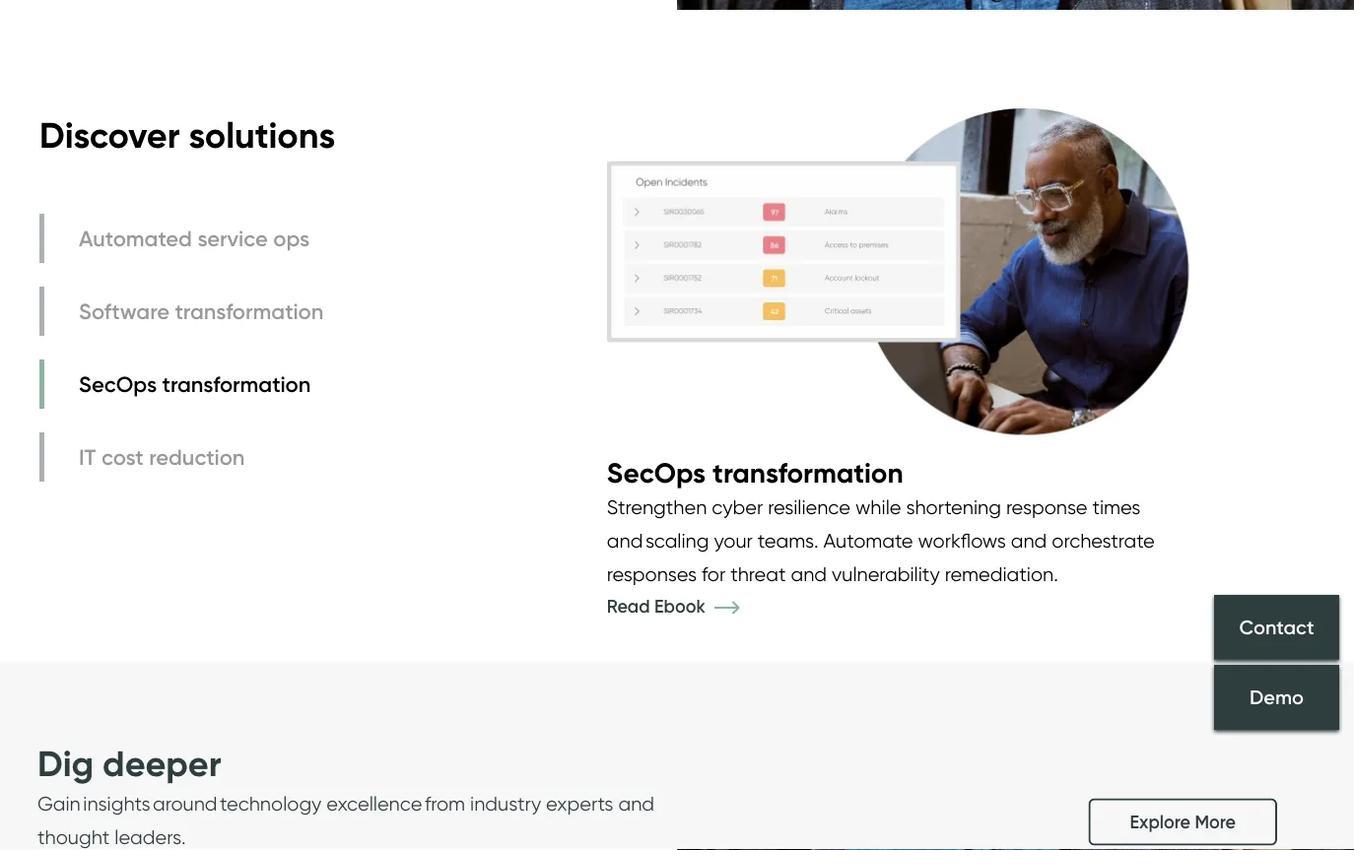 Task type: describe. For each thing, give the bounding box(es) containing it.
for
[[702, 563, 726, 587]]

read ebook link
[[607, 595, 769, 617]]

secops for secops transformation
[[79, 371, 157, 397]]

automation and orchestration improve threat response image
[[607, 89, 1189, 455]]

it cost reduction
[[79, 444, 245, 470]]

software transformation link
[[39, 287, 329, 336]]

responses
[[607, 563, 697, 587]]

demo
[[1250, 686, 1304, 710]]

secops transformation link
[[39, 360, 329, 409]]

threat
[[731, 563, 786, 587]]

transformation for software transformation
[[175, 298, 324, 324]]

resilience
[[768, 496, 851, 520]]

it cost reduction link
[[39, 433, 329, 482]]

more
[[1195, 812, 1236, 833]]

secops for secops transformation strengthen cyber resilience while shortening response times and scaling your teams. automate workflows and orchestrate responses for threat and vulnerability remediation.
[[607, 456, 706, 490]]

it
[[79, 444, 96, 470]]

contact
[[1240, 615, 1315, 639]]

ops
[[273, 225, 310, 251]]

ebook
[[655, 595, 705, 617]]

automated service ops
[[79, 225, 310, 251]]

reduction
[[149, 444, 245, 470]]

cost
[[102, 444, 144, 470]]

remediation.
[[945, 563, 1059, 587]]

vulnerability
[[832, 563, 940, 587]]

automated
[[79, 225, 192, 251]]

response
[[1006, 496, 1088, 520]]

deeper
[[103, 742, 221, 786]]

read ebook
[[607, 595, 710, 617]]

solutions
[[189, 113, 335, 157]]

automated service ops link
[[39, 214, 329, 263]]

explore more
[[1130, 812, 1236, 833]]

explore more link
[[1089, 799, 1278, 846]]

cyber
[[712, 496, 763, 520]]

gain insights around technology
[[37, 792, 322, 816]]



Task type: vqa. For each thing, say whether or not it's contained in the screenshot.
Contact
yes



Task type: locate. For each thing, give the bounding box(es) containing it.
0 horizontal spatial secops
[[79, 371, 157, 397]]

secops up 'strengthen'
[[607, 456, 706, 490]]

secops transformation
[[79, 371, 311, 397]]

demo link
[[1214, 665, 1340, 731]]

0 vertical spatial transformation
[[175, 298, 324, 324]]

and inside dig deeper gain insights around technology excellence from industry experts and thought leaders.
[[618, 792, 655, 816]]

2 vertical spatial transformation
[[713, 456, 904, 490]]

and
[[1011, 529, 1047, 553], [791, 563, 827, 587], [618, 792, 655, 816]]

0 vertical spatial secops
[[79, 371, 157, 397]]

secops transformation strengthen cyber resilience while shortening response times and scaling your teams. automate workflows and orchestrate responses for threat and vulnerability remediation.
[[607, 456, 1155, 587]]

and scaling
[[607, 529, 709, 553]]

1 vertical spatial and
[[791, 563, 827, 587]]

2 horizontal spatial and
[[1011, 529, 1047, 553]]

explore
[[1130, 812, 1191, 833]]

transformation inside software transformation link
[[175, 298, 324, 324]]

software
[[79, 298, 170, 324]]

transformation for secops transformation
[[162, 371, 311, 397]]

contact link
[[1214, 595, 1340, 661]]

transformation
[[175, 298, 324, 324], [162, 371, 311, 397], [713, 456, 904, 490]]

and down response
[[1011, 529, 1047, 553]]

secops inside secops transformation strengthen cyber resilience while shortening response times and scaling your teams. automate workflows and orchestrate responses for threat and vulnerability remediation.
[[607, 456, 706, 490]]

thought
[[37, 825, 110, 849]]

excellence from
[[327, 792, 465, 816]]

0 vertical spatial and
[[1011, 529, 1047, 553]]

experts
[[546, 792, 614, 816]]

service
[[198, 225, 268, 251]]

1 vertical spatial transformation
[[162, 371, 311, 397]]

discover
[[39, 113, 180, 157]]

transformation up resilience
[[713, 456, 904, 490]]

secops up cost
[[79, 371, 157, 397]]

read
[[607, 595, 650, 617]]

automate
[[824, 529, 913, 553]]

1 horizontal spatial secops
[[607, 456, 706, 490]]

secops inside the secops transformation link
[[79, 371, 157, 397]]

and right experts on the left bottom of page
[[618, 792, 655, 816]]

industry
[[470, 792, 541, 816]]

shortening
[[906, 496, 1001, 520]]

and down teams.
[[791, 563, 827, 587]]

your
[[714, 529, 753, 553]]

transformation down service
[[175, 298, 324, 324]]

orchestrate
[[1052, 529, 1155, 553]]

software transformation
[[79, 298, 324, 324]]

streamline service delivery for technology excellence image
[[0, 0, 1354, 10], [0, 0, 1354, 10]]

1 horizontal spatial and
[[791, 563, 827, 587]]

transformation inside the secops transformation link
[[162, 371, 311, 397]]

teams.
[[758, 529, 819, 553]]

discover solutions
[[39, 113, 335, 157]]

transformation for secops transformation strengthen cyber resilience while shortening response times and scaling your teams. automate workflows and orchestrate responses for threat and vulnerability remediation.
[[713, 456, 904, 490]]

dig deeper gain insights around technology excellence from industry experts and thought leaders.
[[37, 742, 655, 849]]

2 vertical spatial and
[[618, 792, 655, 816]]

leaders.
[[115, 825, 186, 849]]

transformation inside secops transformation strengthen cyber resilience while shortening response times and scaling your teams. automate workflows and orchestrate responses for threat and vulnerability remediation.
[[713, 456, 904, 490]]

dig
[[37, 742, 94, 786]]

transformation down software transformation in the top left of the page
[[162, 371, 311, 397]]

while
[[856, 496, 901, 520]]

times
[[1093, 496, 1141, 520]]

workflows
[[918, 529, 1006, 553]]

secops
[[79, 371, 157, 397], [607, 456, 706, 490]]

strengthen
[[607, 496, 707, 520]]

1 vertical spatial secops
[[607, 456, 706, 490]]

0 horizontal spatial and
[[618, 792, 655, 816]]



